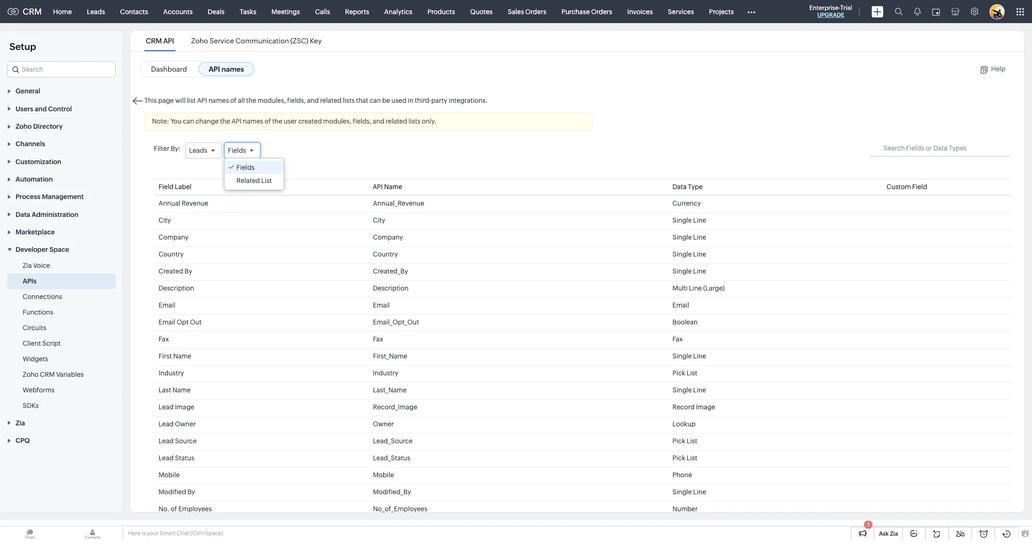 Task type: vqa. For each thing, say whether or not it's contained in the screenshot.


Task type: describe. For each thing, give the bounding box(es) containing it.
0 vertical spatial fields,
[[287, 97, 306, 104]]

0 vertical spatial modules,
[[258, 97, 286, 104]]

webforms
[[23, 387, 55, 394]]

line for modified_by
[[694, 489, 707, 496]]

2 company from the left
[[373, 234, 403, 241]]

list for lead_source
[[687, 438, 698, 445]]

type
[[688, 183, 703, 191]]

single line for city
[[673, 217, 707, 224]]

tree containing fields
[[225, 159, 284, 190]]

1
[[868, 522, 870, 528]]

general button
[[0, 82, 123, 100]]

lookup
[[673, 421, 696, 428]]

space
[[50, 246, 69, 254]]

zoho for zoho crm variables
[[23, 371, 39, 379]]

boolean
[[673, 319, 698, 326]]

the for names
[[272, 118, 283, 125]]

signals image
[[915, 8, 921, 16]]

single line for created_by
[[673, 268, 707, 275]]

setup
[[9, 41, 36, 52]]

2 description from the left
[[373, 285, 409, 292]]

name for first name
[[173, 353, 191, 360]]

orders for purchase orders
[[591, 8, 613, 15]]

2 country from the left
[[373, 251, 398, 258]]

first
[[159, 353, 172, 360]]

1 horizontal spatial modules,
[[323, 118, 352, 125]]

api up the dashboard link
[[163, 37, 174, 45]]

custom field
[[887, 183, 928, 191]]

created_by
[[373, 268, 408, 275]]

purchase
[[562, 8, 590, 15]]

script
[[42, 340, 61, 348]]

pick for lead_source
[[673, 438, 686, 445]]

api name
[[373, 183, 403, 191]]

api names link
[[199, 62, 254, 76]]

phone
[[673, 472, 693, 479]]

single for created_by
[[673, 268, 692, 275]]

products link
[[420, 0, 463, 23]]

user
[[284, 118, 297, 125]]

help
[[992, 65, 1006, 73]]

ask
[[879, 531, 889, 538]]

process
[[16, 193, 40, 201]]

meetings
[[272, 8, 300, 15]]

1 vertical spatial fields,
[[353, 118, 372, 125]]

no. of employees
[[159, 506, 212, 513]]

quotes
[[470, 8, 493, 15]]

sdks
[[23, 403, 39, 410]]

single for company
[[673, 234, 692, 241]]

1 mobile from the left
[[159, 472, 180, 479]]

customization
[[16, 158, 61, 166]]

products
[[428, 8, 455, 15]]

image for lead image
[[175, 404, 194, 411]]

email up email opt out
[[159, 302, 175, 309]]

1 vertical spatial fields
[[237, 164, 255, 171]]

webforms link
[[23, 386, 55, 395]]

tasks link
[[232, 0, 264, 23]]

widgets
[[23, 356, 48, 363]]

users and control button
[[0, 100, 123, 117]]

accounts
[[163, 8, 193, 15]]

developer space region
[[0, 258, 123, 414]]

revenue
[[182, 200, 208, 207]]

leads for leads "link"
[[87, 8, 105, 15]]

connections link
[[23, 292, 62, 302]]

your
[[147, 531, 159, 537]]

change
[[196, 118, 219, 125]]

profile element
[[985, 0, 1011, 23]]

quotes link
[[463, 0, 501, 23]]

zoho service communication (zsc) key link
[[190, 37, 323, 45]]

0 vertical spatial names
[[222, 65, 244, 73]]

name for last name
[[173, 387, 191, 394]]

single line for company
[[673, 234, 707, 241]]

list for lead_status
[[687, 455, 698, 462]]

zoho crm variables link
[[23, 370, 84, 380]]

ask zia
[[879, 531, 899, 538]]

circuits
[[23, 325, 46, 332]]

line for last_name
[[694, 387, 707, 394]]

annual_revenue
[[373, 200, 425, 207]]

search element
[[890, 0, 909, 23]]

last_name
[[373, 387, 407, 394]]

email down multi
[[673, 302, 690, 309]]

2 city from the left
[[373, 217, 385, 224]]

1 field from the left
[[159, 183, 174, 191]]

pick for lead_status
[[673, 455, 686, 462]]

third-
[[415, 97, 432, 104]]

dashboard
[[151, 65, 187, 73]]

record
[[673, 404, 695, 411]]

variables
[[56, 371, 84, 379]]

single for country
[[673, 251, 692, 258]]

1 horizontal spatial related
[[386, 118, 407, 125]]

name for api name
[[384, 183, 403, 191]]

process management
[[16, 193, 84, 201]]

2 mobile from the left
[[373, 472, 394, 479]]

developer
[[16, 246, 48, 254]]

last name
[[159, 387, 191, 394]]

email left opt
[[159, 319, 175, 326]]

channels
[[16, 140, 45, 148]]

record image
[[673, 404, 716, 411]]

fields inside field
[[228, 147, 246, 154]]

calendar image
[[933, 8, 941, 15]]

0 horizontal spatial related
[[320, 97, 342, 104]]

lead for lead source
[[159, 438, 174, 445]]

developer space button
[[0, 241, 123, 258]]

lead_source
[[373, 438, 413, 445]]

chats image
[[0, 527, 59, 541]]

employees
[[178, 506, 212, 513]]

zia for zia voice
[[23, 262, 32, 270]]

developer space
[[16, 246, 69, 254]]

pick for industry
[[673, 370, 686, 377]]

1 vertical spatial can
[[183, 118, 194, 125]]

analytics
[[384, 8, 413, 15]]

zia voice
[[23, 262, 50, 270]]

single for city
[[673, 217, 692, 224]]

create menu image
[[872, 6, 884, 17]]

single line for first_name
[[673, 353, 707, 360]]

crm api
[[146, 37, 174, 45]]

filter by:
[[154, 145, 181, 153]]

crm for crm api
[[146, 37, 162, 45]]

api names
[[209, 65, 244, 73]]

line for city
[[694, 217, 707, 224]]

projects
[[709, 8, 734, 15]]

label
[[175, 183, 192, 191]]

line for description
[[689, 285, 702, 292]]

single line for last_name
[[673, 387, 707, 394]]

here is your smart chat (ctrl+space)
[[128, 531, 223, 537]]

invoices link
[[620, 0, 661, 23]]

1 vertical spatial lists
[[409, 118, 421, 125]]

1 owner from the left
[[175, 421, 196, 428]]

lead source
[[159, 438, 197, 445]]

reports
[[345, 8, 369, 15]]

modified by
[[159, 489, 195, 496]]

list containing crm api
[[137, 31, 330, 51]]

api inside the api names link
[[209, 65, 220, 73]]

opt
[[177, 319, 189, 326]]

single for last_name
[[673, 387, 692, 394]]

related list
[[237, 177, 272, 185]]

lead_status
[[373, 455, 411, 462]]

data type
[[673, 183, 703, 191]]

contacts image
[[63, 527, 122, 541]]

number
[[673, 506, 698, 513]]

single for modified_by
[[673, 489, 692, 496]]

modified
[[159, 489, 186, 496]]

chat
[[177, 531, 189, 537]]

here
[[128, 531, 140, 537]]

zoho directory button
[[0, 117, 123, 135]]

customization button
[[0, 153, 123, 170]]

zoho for zoho directory
[[16, 123, 32, 130]]

1 industry from the left
[[159, 370, 184, 377]]

functions link
[[23, 308, 53, 318]]

crm inside developer space region
[[40, 371, 55, 379]]



Task type: locate. For each thing, give the bounding box(es) containing it.
leads
[[87, 8, 105, 15], [189, 147, 207, 154]]

1 horizontal spatial mobile
[[373, 472, 394, 479]]

can left be
[[370, 97, 381, 104]]

4 lead from the top
[[159, 455, 174, 462]]

0 vertical spatial lists
[[343, 97, 355, 104]]

1 horizontal spatial fax
[[373, 336, 383, 343]]

3 pick from the top
[[673, 455, 686, 462]]

dashboard link
[[141, 62, 197, 76]]

1 vertical spatial zoho
[[16, 123, 32, 130]]

pick list up record
[[673, 370, 698, 377]]

related down used
[[386, 118, 407, 125]]

contacts link
[[113, 0, 156, 23]]

0 vertical spatial crm
[[23, 7, 42, 17]]

zia right ask
[[890, 531, 899, 538]]

process management button
[[0, 188, 123, 206]]

zoho left the service
[[191, 37, 208, 45]]

modules, right created
[[323, 118, 352, 125]]

deals link
[[200, 0, 232, 23]]

this page will list api names of all the modules, fields, and related lists that can be used in third-party integrations.
[[144, 97, 488, 104]]

of right no.
[[171, 506, 177, 513]]

city down annual_revenue at the left of the page
[[373, 217, 385, 224]]

crm api link
[[144, 37, 176, 45]]

owner up lead_source
[[373, 421, 394, 428]]

analytics link
[[377, 0, 420, 23]]

the right change
[[220, 118, 230, 125]]

enterprise-
[[810, 4, 841, 11]]

line for created_by
[[694, 268, 707, 275]]

zoho for zoho service communication (zsc) key
[[191, 37, 208, 45]]

that
[[356, 97, 368, 104]]

data
[[673, 183, 687, 191], [16, 211, 30, 219]]

lead left status
[[159, 455, 174, 462]]

lead for lead owner
[[159, 421, 174, 428]]

list up record image
[[687, 370, 698, 377]]

fax down boolean
[[673, 336, 683, 343]]

2 vertical spatial of
[[171, 506, 177, 513]]

0 horizontal spatial owner
[[175, 421, 196, 428]]

data administration
[[16, 211, 78, 219]]

image right record
[[696, 404, 716, 411]]

1 description from the left
[[159, 285, 194, 292]]

users
[[16, 105, 33, 113]]

data for data administration
[[16, 211, 30, 219]]

2 vertical spatial pick list
[[673, 455, 698, 462]]

data down process
[[16, 211, 30, 219]]

this
[[144, 97, 157, 104]]

can
[[370, 97, 381, 104], [183, 118, 194, 125]]

company up the created by
[[159, 234, 189, 241]]

Other Modules field
[[742, 4, 762, 19]]

lists left only.
[[409, 118, 421, 125]]

the left the user at the top left of the page
[[272, 118, 283, 125]]

zia up cpq
[[16, 420, 25, 427]]

1 horizontal spatial of
[[230, 97, 237, 104]]

purchase orders link
[[554, 0, 620, 23]]

3 single from the top
[[673, 251, 692, 258]]

2 owner from the left
[[373, 421, 394, 428]]

services
[[668, 8, 694, 15]]

0 horizontal spatial description
[[159, 285, 194, 292]]

1 pick list from the top
[[673, 370, 698, 377]]

2 single from the top
[[673, 234, 692, 241]]

zia left voice
[[23, 262, 32, 270]]

line for first_name
[[694, 353, 707, 360]]

zia inside dropdown button
[[16, 420, 25, 427]]

list up phone
[[687, 455, 698, 462]]

1 single from the top
[[673, 217, 692, 224]]

None field
[[7, 61, 116, 77]]

by:
[[171, 145, 181, 153]]

names down 'all'
[[243, 118, 263, 125]]

leads inside "link"
[[87, 8, 105, 15]]

0 horizontal spatial and
[[35, 105, 47, 113]]

tree
[[225, 159, 284, 190]]

name right first
[[173, 353, 191, 360]]

and
[[307, 97, 319, 104], [35, 105, 47, 113], [373, 118, 385, 125]]

fields, down that in the top of the page
[[353, 118, 372, 125]]

country up created_by
[[373, 251, 398, 258]]

names down the service
[[222, 65, 244, 73]]

mobile up modified at left
[[159, 472, 180, 479]]

0 horizontal spatial city
[[159, 217, 171, 224]]

sdks link
[[23, 402, 39, 411]]

pick up record
[[673, 370, 686, 377]]

6 single line from the top
[[673, 387, 707, 394]]

image for record image
[[696, 404, 716, 411]]

marketplace
[[16, 229, 55, 236]]

no.
[[159, 506, 169, 513]]

crm up dashboard at the top left
[[146, 37, 162, 45]]

0 horizontal spatial leads
[[87, 8, 105, 15]]

2 vertical spatial crm
[[40, 371, 55, 379]]

(large)
[[704, 285, 725, 292]]

0 vertical spatial by
[[185, 268, 192, 275]]

fax up first_name
[[373, 336, 383, 343]]

1 horizontal spatial orders
[[591, 8, 613, 15]]

7 single line from the top
[[673, 489, 707, 496]]

company up created_by
[[373, 234, 403, 241]]

2 vertical spatial names
[[243, 118, 263, 125]]

automation
[[16, 176, 53, 183]]

(zsc)
[[291, 37, 309, 45]]

1 horizontal spatial country
[[373, 251, 398, 258]]

crm inside list
[[146, 37, 162, 45]]

2 horizontal spatial and
[[373, 118, 385, 125]]

create menu element
[[866, 0, 890, 23]]

description down the created by
[[159, 285, 194, 292]]

party
[[432, 97, 448, 104]]

data for data type
[[673, 183, 687, 191]]

names
[[222, 65, 244, 73], [209, 97, 229, 104], [243, 118, 263, 125]]

communication
[[236, 37, 289, 45]]

reports link
[[338, 0, 377, 23]]

1 orders from the left
[[526, 8, 547, 15]]

1 fax from the left
[[159, 336, 169, 343]]

fax up first
[[159, 336, 169, 343]]

the for of
[[246, 97, 256, 104]]

profile image
[[990, 4, 1005, 19]]

of left 'all'
[[230, 97, 237, 104]]

2 pick list from the top
[[673, 438, 698, 445]]

annual
[[159, 200, 180, 207]]

1 vertical spatial pick
[[673, 438, 686, 445]]

2 orders from the left
[[591, 8, 613, 15]]

email up email_opt_out
[[373, 302, 390, 309]]

lead for lead status
[[159, 455, 174, 462]]

names left 'all'
[[209, 97, 229, 104]]

2 image from the left
[[696, 404, 716, 411]]

pick list for lead_status
[[673, 455, 698, 462]]

lead for lead image
[[159, 404, 174, 411]]

field
[[159, 183, 174, 191], [913, 183, 928, 191]]

and right the users
[[35, 105, 47, 113]]

lead left source
[[159, 438, 174, 445]]

0 horizontal spatial lists
[[343, 97, 355, 104]]

1 horizontal spatial industry
[[373, 370, 399, 377]]

1 company from the left
[[159, 234, 189, 241]]

description down created_by
[[373, 285, 409, 292]]

api down the service
[[209, 65, 220, 73]]

data inside data administration dropdown button
[[16, 211, 30, 219]]

sales
[[508, 8, 524, 15]]

0 vertical spatial related
[[320, 97, 342, 104]]

crm left home
[[23, 7, 42, 17]]

2 vertical spatial and
[[373, 118, 385, 125]]

2 fax from the left
[[373, 336, 383, 343]]

1 vertical spatial modules,
[[323, 118, 352, 125]]

1 horizontal spatial can
[[370, 97, 381, 104]]

0 vertical spatial pick
[[673, 370, 686, 377]]

5 single line from the top
[[673, 353, 707, 360]]

Search text field
[[8, 62, 115, 77]]

page
[[158, 97, 174, 104]]

1 lead from the top
[[159, 404, 174, 411]]

0 vertical spatial data
[[673, 183, 687, 191]]

list right "related" on the top
[[261, 177, 272, 185]]

2 single line from the top
[[673, 234, 707, 241]]

can right you
[[183, 118, 194, 125]]

crm up webforms
[[40, 371, 55, 379]]

line for company
[[694, 234, 707, 241]]

management
[[42, 193, 84, 201]]

orders for sales orders
[[526, 8, 547, 15]]

list for industry
[[687, 370, 698, 377]]

6 single from the top
[[673, 387, 692, 394]]

3 lead from the top
[[159, 438, 174, 445]]

lead down "last"
[[159, 404, 174, 411]]

related up created
[[320, 97, 342, 104]]

1 vertical spatial pick list
[[673, 438, 698, 445]]

name
[[384, 183, 403, 191], [173, 353, 191, 360], [173, 387, 191, 394]]

lead image
[[159, 404, 194, 411]]

all
[[238, 97, 245, 104]]

zoho service communication (zsc) key
[[191, 37, 322, 45]]

and inside dropdown button
[[35, 105, 47, 113]]

Fields field
[[224, 143, 261, 159]]

2 horizontal spatial the
[[272, 118, 283, 125]]

and up created
[[307, 97, 319, 104]]

1 vertical spatial zia
[[16, 420, 25, 427]]

1 vertical spatial of
[[265, 118, 271, 125]]

the right 'all'
[[246, 97, 256, 104]]

list
[[137, 31, 330, 51]]

line for country
[[694, 251, 707, 258]]

2 lead from the top
[[159, 421, 174, 428]]

1 horizontal spatial image
[[696, 404, 716, 411]]

contacts
[[120, 8, 148, 15]]

Leads field
[[185, 143, 222, 159]]

pick list
[[673, 370, 698, 377], [673, 438, 698, 445], [673, 455, 698, 462]]

crm for crm
[[23, 7, 42, 17]]

signals element
[[909, 0, 927, 23]]

widgets link
[[23, 355, 48, 364]]

0 horizontal spatial image
[[175, 404, 194, 411]]

search image
[[895, 8, 903, 16]]

the
[[246, 97, 256, 104], [220, 118, 230, 125], [272, 118, 283, 125]]

1 horizontal spatial the
[[246, 97, 256, 104]]

7 single from the top
[[673, 489, 692, 496]]

0 vertical spatial and
[[307, 97, 319, 104]]

1 horizontal spatial and
[[307, 97, 319, 104]]

zoho down the users
[[16, 123, 32, 130]]

single line for country
[[673, 251, 707, 258]]

single line for modified_by
[[673, 489, 707, 496]]

1 country from the left
[[159, 251, 184, 258]]

0 horizontal spatial of
[[171, 506, 177, 513]]

data administration button
[[0, 206, 123, 223]]

3 fax from the left
[[673, 336, 683, 343]]

owner up source
[[175, 421, 196, 428]]

1 horizontal spatial city
[[373, 217, 385, 224]]

city down annual
[[159, 217, 171, 224]]

0 vertical spatial fields
[[228, 147, 246, 154]]

api
[[163, 37, 174, 45], [209, 65, 220, 73], [197, 97, 207, 104], [232, 118, 242, 125], [373, 183, 383, 191]]

pick list for lead_source
[[673, 438, 698, 445]]

0 horizontal spatial mobile
[[159, 472, 180, 479]]

field right the custom
[[913, 183, 928, 191]]

pick down lookup
[[673, 438, 686, 445]]

2 pick from the top
[[673, 438, 686, 445]]

1 single line from the top
[[673, 217, 707, 224]]

list down lookup
[[687, 438, 698, 445]]

key
[[310, 37, 322, 45]]

name up annual_revenue at the left of the page
[[384, 183, 403, 191]]

company
[[159, 234, 189, 241], [373, 234, 403, 241]]

services link
[[661, 0, 702, 23]]

1 horizontal spatial field
[[913, 183, 928, 191]]

2 field from the left
[[913, 183, 928, 191]]

1 pick from the top
[[673, 370, 686, 377]]

single for first_name
[[673, 353, 692, 360]]

0 vertical spatial of
[[230, 97, 237, 104]]

leads right home
[[87, 8, 105, 15]]

0 vertical spatial leads
[[87, 8, 105, 15]]

2 horizontal spatial fax
[[673, 336, 683, 343]]

industry
[[159, 370, 184, 377], [373, 370, 399, 377]]

out
[[190, 319, 202, 326]]

2 vertical spatial zia
[[890, 531, 899, 538]]

will
[[175, 97, 186, 104]]

2 vertical spatial name
[[173, 387, 191, 394]]

industry up the last_name
[[373, 370, 399, 377]]

api up annual_revenue at the left of the page
[[373, 183, 383, 191]]

zoho inside zoho directory dropdown button
[[16, 123, 32, 130]]

orders
[[526, 8, 547, 15], [591, 8, 613, 15]]

list
[[187, 97, 196, 104]]

Search Fields or Data Types text field
[[869, 140, 1011, 157]]

zoho crm variables
[[23, 371, 84, 379]]

1 horizontal spatial owner
[[373, 421, 394, 428]]

0 horizontal spatial data
[[16, 211, 30, 219]]

1 vertical spatial related
[[386, 118, 407, 125]]

leads inside field
[[189, 147, 207, 154]]

crm link
[[8, 7, 42, 17]]

purchase orders
[[562, 8, 613, 15]]

1 vertical spatial crm
[[146, 37, 162, 45]]

note:
[[152, 118, 169, 125]]

0 horizontal spatial the
[[220, 118, 230, 125]]

pick up phone
[[673, 455, 686, 462]]

field up annual
[[159, 183, 174, 191]]

zia for zia
[[16, 420, 25, 427]]

leads right by:
[[189, 147, 207, 154]]

country up created
[[159, 251, 184, 258]]

orders right purchase
[[591, 8, 613, 15]]

and down be
[[373, 118, 385, 125]]

multi line (large)
[[673, 285, 725, 292]]

api right list
[[197, 97, 207, 104]]

0 horizontal spatial fax
[[159, 336, 169, 343]]

by right created
[[185, 268, 192, 275]]

5 single from the top
[[673, 353, 692, 360]]

1 image from the left
[[175, 404, 194, 411]]

2 horizontal spatial of
[[265, 118, 271, 125]]

2 vertical spatial pick
[[673, 455, 686, 462]]

0 vertical spatial can
[[370, 97, 381, 104]]

fields, up "note: you can change the api names of the user created modules, fields, and related lists only." at the top of page
[[287, 97, 306, 104]]

leads for leads field
[[189, 147, 207, 154]]

4 single line from the top
[[673, 268, 707, 275]]

pick list up phone
[[673, 455, 698, 462]]

0 horizontal spatial field
[[159, 183, 174, 191]]

voice
[[33, 262, 50, 270]]

api down 'all'
[[232, 118, 242, 125]]

1 horizontal spatial fields,
[[353, 118, 372, 125]]

data left type
[[673, 183, 687, 191]]

by up employees
[[188, 489, 195, 496]]

0 horizontal spatial country
[[159, 251, 184, 258]]

pick list for industry
[[673, 370, 698, 377]]

1 horizontal spatial leads
[[189, 147, 207, 154]]

0 horizontal spatial can
[[183, 118, 194, 125]]

1 city from the left
[[159, 217, 171, 224]]

record_image
[[373, 404, 418, 411]]

0 horizontal spatial orders
[[526, 8, 547, 15]]

1 vertical spatial and
[[35, 105, 47, 113]]

in
[[408, 97, 414, 104]]

functions
[[23, 309, 53, 317]]

1 horizontal spatial company
[[373, 234, 403, 241]]

zoho inside 'zoho crm variables' link
[[23, 371, 39, 379]]

1 horizontal spatial description
[[373, 285, 409, 292]]

0 vertical spatial zia
[[23, 262, 32, 270]]

zia inside developer space region
[[23, 262, 32, 270]]

orders right sales
[[526, 8, 547, 15]]

modified_by
[[373, 489, 411, 496]]

0 horizontal spatial company
[[159, 234, 189, 241]]

upgrade
[[818, 12, 845, 18]]

orders inside "link"
[[526, 8, 547, 15]]

0 vertical spatial pick list
[[673, 370, 698, 377]]

email opt out
[[159, 319, 202, 326]]

calls link
[[308, 0, 338, 23]]

enterprise-trial upgrade
[[810, 4, 853, 18]]

0 horizontal spatial fields,
[[287, 97, 306, 104]]

directory
[[33, 123, 63, 130]]

related
[[320, 97, 342, 104], [386, 118, 407, 125]]

lead down 'lead image'
[[159, 421, 174, 428]]

2 industry from the left
[[373, 370, 399, 377]]

filter
[[154, 145, 169, 153]]

1 vertical spatial leads
[[189, 147, 207, 154]]

field label
[[159, 183, 192, 191]]

mobile down lead_status
[[373, 472, 394, 479]]

by
[[185, 268, 192, 275], [188, 489, 195, 496]]

client
[[23, 340, 41, 348]]

0 vertical spatial name
[[384, 183, 403, 191]]

of left the user at the top left of the page
[[265, 118, 271, 125]]

1 vertical spatial data
[[16, 211, 30, 219]]

1 horizontal spatial data
[[673, 183, 687, 191]]

0 horizontal spatial industry
[[159, 370, 184, 377]]

1 vertical spatial by
[[188, 489, 195, 496]]

name right "last"
[[173, 387, 191, 394]]

2 vertical spatial zoho
[[23, 371, 39, 379]]

1 vertical spatial name
[[173, 353, 191, 360]]

1 horizontal spatial lists
[[409, 118, 421, 125]]

0 horizontal spatial modules,
[[258, 97, 286, 104]]

users and control
[[16, 105, 72, 113]]

by for created by
[[185, 268, 192, 275]]

is
[[142, 531, 146, 537]]

zoho down widgets
[[23, 371, 39, 379]]

3 single line from the top
[[673, 251, 707, 258]]

modules, up the user at the top left of the page
[[258, 97, 286, 104]]

lead owner
[[159, 421, 196, 428]]

4 single from the top
[[673, 268, 692, 275]]

3 pick list from the top
[[673, 455, 698, 462]]

0 vertical spatial zoho
[[191, 37, 208, 45]]

fields,
[[287, 97, 306, 104], [353, 118, 372, 125]]

image up lead owner
[[175, 404, 194, 411]]

lists left that in the top of the page
[[343, 97, 355, 104]]

1 vertical spatial names
[[209, 97, 229, 104]]

(ctrl+space)
[[191, 531, 223, 537]]

industry up last name
[[159, 370, 184, 377]]

pick list down lookup
[[673, 438, 698, 445]]

by for modified by
[[188, 489, 195, 496]]

general
[[16, 88, 40, 95]]



